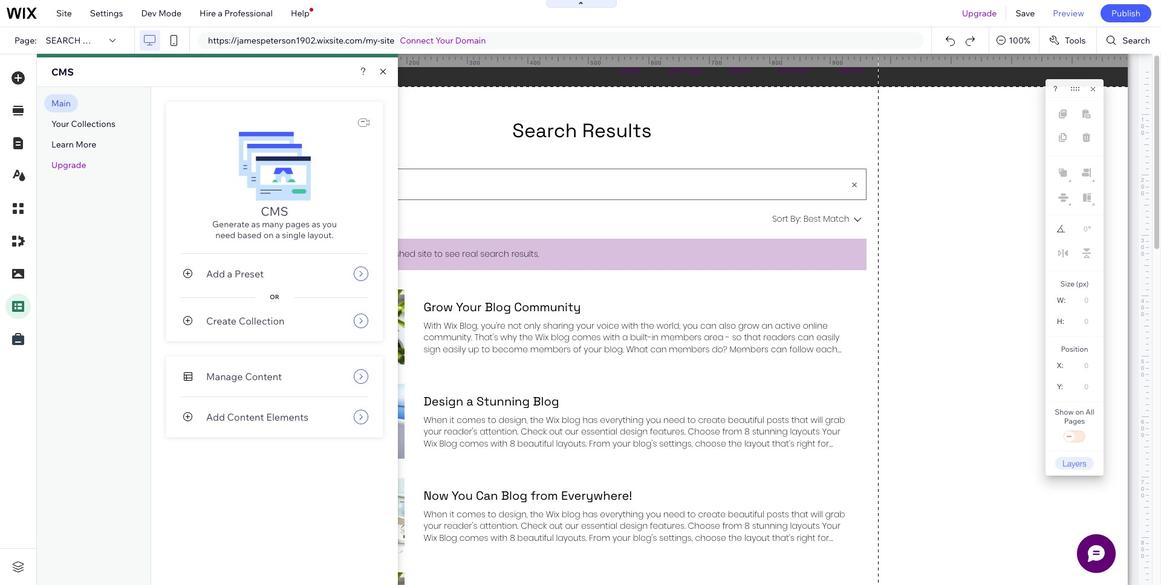 Task type: describe. For each thing, give the bounding box(es) containing it.
content for manage
[[245, 371, 282, 383]]

y:
[[1058, 383, 1064, 392]]

search button
[[1098, 27, 1162, 54]]

add for add content elements
[[206, 412, 225, 424]]

hire a professional
[[200, 8, 273, 19]]

w:
[[1058, 297, 1066, 305]]

publish button
[[1101, 4, 1152, 22]]

on inside cms generate as many pages as you need based on a single layout.
[[264, 230, 274, 241]]

you
[[323, 219, 337, 230]]

all
[[1086, 408, 1095, 417]]

1 vertical spatial your
[[51, 119, 69, 130]]

cms for cms
[[51, 66, 74, 78]]

single
[[282, 230, 306, 241]]

generate
[[212, 219, 250, 230]]

add a preset
[[206, 268, 264, 280]]

preview button
[[1045, 0, 1094, 27]]

connect
[[400, 35, 434, 46]]

layers
[[1063, 459, 1087, 469]]

add content elements
[[206, 412, 309, 424]]

position
[[1062, 345, 1089, 354]]

700
[[712, 59, 723, 66]]

based
[[238, 230, 262, 241]]

learn more
[[51, 139, 96, 150]]

hire
[[200, 8, 216, 19]]

100%
[[1010, 35, 1031, 46]]

help
[[291, 8, 310, 19]]

many
[[262, 219, 284, 230]]

or
[[270, 294, 279, 301]]

content for add
[[227, 412, 264, 424]]

size
[[1061, 280, 1075, 289]]

domain
[[456, 35, 486, 46]]

a for professional
[[218, 8, 223, 19]]

show
[[1056, 408, 1075, 417]]

a inside cms generate as many pages as you need based on a single layout.
[[276, 230, 280, 241]]

tools
[[1066, 35, 1086, 46]]

settings
[[90, 8, 123, 19]]

preset
[[235, 268, 264, 280]]

600
[[651, 59, 662, 66]]

add for add a preset
[[206, 268, 225, 280]]

your collections
[[51, 119, 115, 130]]

0 horizontal spatial upgrade
[[51, 160, 86, 171]]

main
[[51, 98, 71, 109]]

search
[[1123, 35, 1151, 46]]

create collection
[[206, 315, 285, 327]]

500
[[591, 59, 602, 66]]

save button
[[1007, 0, 1045, 27]]

0 vertical spatial upgrade
[[963, 8, 998, 19]]

need
[[216, 230, 236, 241]]

https://jamespeterson1902.wixsite.com/my-site connect your domain
[[208, 35, 486, 46]]

?
[[1054, 85, 1058, 93]]

elements
[[266, 412, 309, 424]]

collections
[[71, 119, 115, 130]]

a for preset
[[227, 268, 233, 280]]

preview
[[1054, 8, 1085, 19]]

learn
[[51, 139, 74, 150]]

dev
[[141, 8, 157, 19]]



Task type: locate. For each thing, give the bounding box(es) containing it.
upgrade down the learn more at the top of page
[[51, 160, 86, 171]]

x:
[[1058, 362, 1064, 370]]

on inside the show on all pages
[[1076, 408, 1085, 417]]

upgrade up 100% button
[[963, 8, 998, 19]]

? button
[[1054, 85, 1058, 93]]

0 vertical spatial add
[[206, 268, 225, 280]]

2 add from the top
[[206, 412, 225, 424]]

layers button
[[1056, 458, 1095, 470]]

2 vertical spatial a
[[227, 268, 233, 280]]

1 vertical spatial add
[[206, 412, 225, 424]]

more
[[76, 139, 96, 150]]

cms down search
[[51, 66, 74, 78]]

on right the based
[[264, 230, 274, 241]]

1 vertical spatial cms
[[261, 204, 289, 219]]

a
[[218, 8, 223, 19], [276, 230, 280, 241], [227, 268, 233, 280]]

2 as from the left
[[312, 219, 321, 230]]

layout.
[[308, 230, 334, 241]]

as left many
[[251, 219, 260, 230]]

None text field
[[1072, 221, 1088, 237], [1070, 379, 1094, 395], [1072, 221, 1088, 237], [1070, 379, 1094, 395]]

0 horizontal spatial cms
[[51, 66, 74, 78]]

on left all
[[1076, 408, 1085, 417]]

site
[[381, 35, 395, 46]]

0 vertical spatial on
[[264, 230, 274, 241]]

manage content
[[206, 371, 282, 383]]

as left the "you"
[[312, 219, 321, 230]]

1 as from the left
[[251, 219, 260, 230]]

content
[[245, 371, 282, 383], [227, 412, 264, 424]]

your
[[436, 35, 454, 46], [51, 119, 69, 130]]

your down main
[[51, 119, 69, 130]]

1 vertical spatial on
[[1076, 408, 1085, 417]]

1 horizontal spatial as
[[312, 219, 321, 230]]

1 add from the top
[[206, 268, 225, 280]]

upgrade
[[963, 8, 998, 19], [51, 160, 86, 171]]

collection
[[239, 315, 285, 327]]

1 horizontal spatial on
[[1076, 408, 1085, 417]]

0 horizontal spatial on
[[264, 230, 274, 241]]

pages
[[1065, 417, 1086, 426]]

create
[[206, 315, 237, 327]]

100% button
[[990, 27, 1040, 54]]

cms for cms generate as many pages as you need based on a single layout.
[[261, 204, 289, 219]]

(px)
[[1077, 280, 1090, 289]]

300
[[470, 59, 481, 66]]

professional
[[225, 8, 273, 19]]

1 horizontal spatial a
[[227, 268, 233, 280]]

publish
[[1112, 8, 1141, 19]]

site
[[56, 8, 72, 19]]

a left the preset
[[227, 268, 233, 280]]

https://jamespeterson1902.wixsite.com/my-
[[208, 35, 381, 46]]

on
[[264, 230, 274, 241], [1076, 408, 1085, 417]]

as
[[251, 219, 260, 230], [312, 219, 321, 230]]

size (px)
[[1061, 280, 1090, 289]]

add left the preset
[[206, 268, 225, 280]]

switch
[[1063, 429, 1087, 446]]

900
[[833, 59, 844, 66]]

0 horizontal spatial as
[[251, 219, 260, 230]]

1 horizontal spatial cms
[[261, 204, 289, 219]]

0 vertical spatial a
[[218, 8, 223, 19]]

cms inside cms generate as many pages as you need based on a single layout.
[[261, 204, 289, 219]]

1 vertical spatial content
[[227, 412, 264, 424]]

1 vertical spatial a
[[276, 230, 280, 241]]

content right the 'manage'
[[245, 371, 282, 383]]

1 vertical spatial upgrade
[[51, 160, 86, 171]]

pages
[[286, 219, 310, 230]]

a left single at the top of page
[[276, 230, 280, 241]]

cms generate as many pages as you need based on a single layout.
[[212, 204, 337, 241]]

add
[[206, 268, 225, 280], [206, 412, 225, 424]]

cms up single at the top of page
[[261, 204, 289, 219]]

manage
[[206, 371, 243, 383]]

0 vertical spatial your
[[436, 35, 454, 46]]

mode
[[159, 8, 182, 19]]

400
[[530, 59, 541, 66]]

search
[[46, 35, 81, 46]]

°
[[1089, 225, 1092, 234]]

your left domain
[[436, 35, 454, 46]]

content down the manage content at left
[[227, 412, 264, 424]]

1 horizontal spatial upgrade
[[963, 8, 998, 19]]

0 horizontal spatial your
[[51, 119, 69, 130]]

tools button
[[1040, 27, 1097, 54]]

save
[[1016, 8, 1036, 19]]

add down the 'manage'
[[206, 412, 225, 424]]

a right 'hire'
[[218, 8, 223, 19]]

show on all pages
[[1056, 408, 1095, 426]]

0 vertical spatial content
[[245, 371, 282, 383]]

200
[[409, 59, 420, 66]]

0 vertical spatial cms
[[51, 66, 74, 78]]

None text field
[[1071, 292, 1094, 309], [1071, 313, 1094, 330], [1070, 358, 1094, 374], [1071, 292, 1094, 309], [1071, 313, 1094, 330], [1070, 358, 1094, 374]]

dev mode
[[141, 8, 182, 19]]

search results
[[46, 35, 120, 46]]

results
[[83, 35, 120, 46]]

2 horizontal spatial a
[[276, 230, 280, 241]]

0 horizontal spatial a
[[218, 8, 223, 19]]

1 horizontal spatial your
[[436, 35, 454, 46]]

cms
[[51, 66, 74, 78], [261, 204, 289, 219]]

h:
[[1058, 318, 1065, 326]]

800
[[772, 59, 783, 66]]



Task type: vqa. For each thing, say whether or not it's contained in the screenshot.
& corresponding to Badges
no



